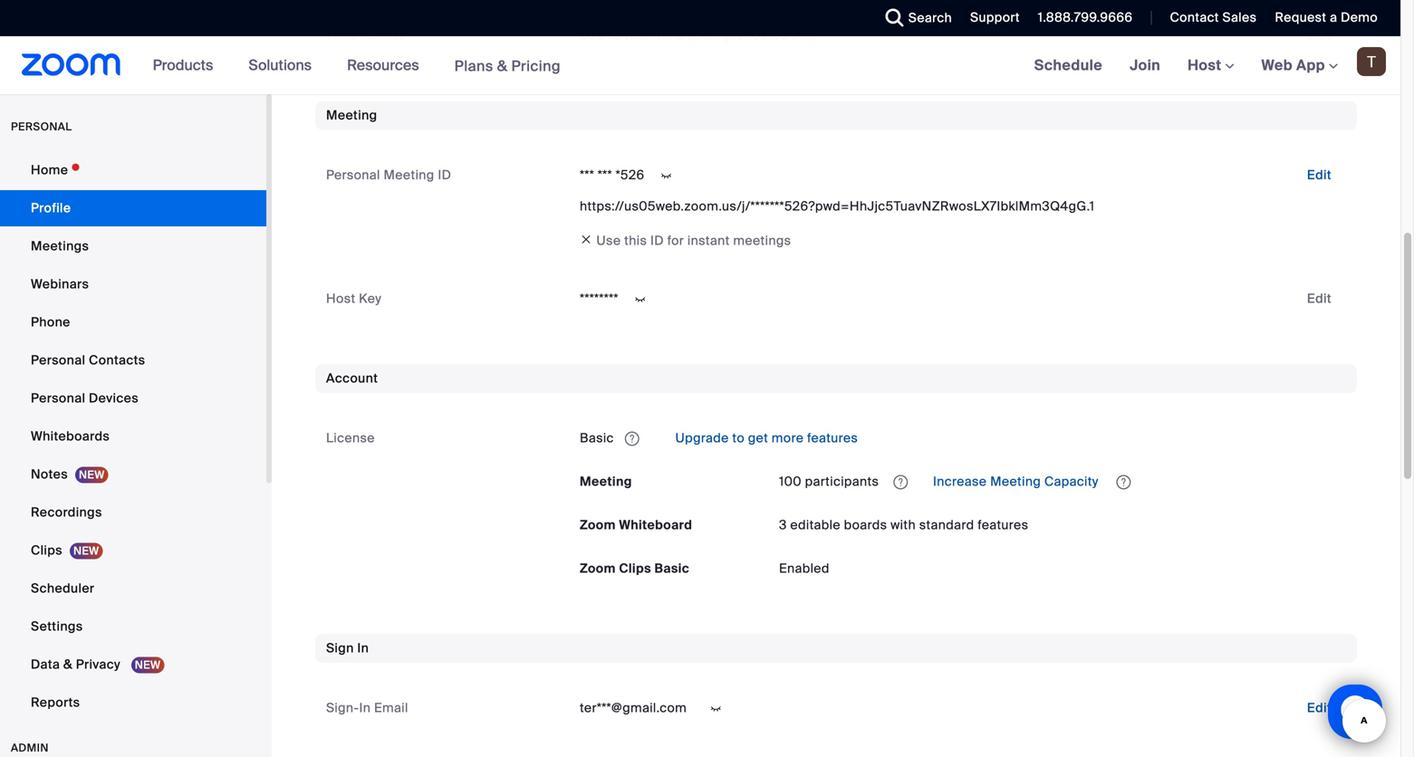Task type: locate. For each thing, give the bounding box(es) containing it.
profile
[[31, 200, 71, 217]]

1 vertical spatial in
[[359, 700, 371, 717]]

application containing 100 participants
[[779, 467, 1346, 496]]

home link
[[0, 152, 266, 188]]

& inside "link"
[[63, 656, 73, 673]]

features up 100 participants
[[807, 430, 858, 447]]

clips up scheduler at left bottom
[[31, 542, 62, 559]]

&
[[497, 56, 508, 75], [63, 656, 73, 673]]

zoom down zoom whiteboard
[[580, 560, 616, 577]]

contact sales link
[[1156, 0, 1261, 36], [1170, 9, 1257, 26]]

get
[[748, 430, 768, 447]]

learn more about your meeting license image
[[888, 475, 914, 491]]

0 vertical spatial use
[[580, 27, 604, 44]]

0 vertical spatial basic
[[580, 430, 614, 447]]

0 horizontal spatial host
[[326, 290, 356, 307]]

product information navigation
[[139, 36, 574, 96]]

email
[[374, 700, 408, 717]]

banner
[[0, 36, 1401, 96]]

format
[[360, 27, 404, 44]]

1 zoom from the top
[[580, 517, 616, 534]]

solutions button
[[249, 36, 320, 94]]

scheduler
[[31, 580, 95, 597]]

personal for personal meeting id
[[326, 167, 380, 183]]

id for this
[[650, 232, 664, 249]]

0 horizontal spatial clips
[[31, 542, 62, 559]]

participants
[[805, 473, 879, 490]]

0 vertical spatial in
[[357, 640, 369, 657]]

meetings link
[[0, 228, 266, 265]]

a
[[1330, 9, 1338, 26]]

1 *** from the left
[[580, 167, 594, 183]]

3 edit from the top
[[1307, 290, 1332, 307]]

1 vertical spatial &
[[63, 656, 73, 673]]

*526
[[616, 167, 645, 183]]

1 horizontal spatial &
[[497, 56, 508, 75]]

basic left learn more about your license type icon
[[580, 430, 614, 447]]

& right data
[[63, 656, 73, 673]]

app
[[1297, 56, 1325, 75]]

1 horizontal spatial clips
[[619, 560, 651, 577]]

more
[[772, 430, 804, 447]]

host for host key
[[326, 290, 356, 307]]

id
[[438, 167, 451, 183], [650, 232, 664, 249]]

& right "plans"
[[497, 56, 508, 75]]

edit button for sign-in email
[[1293, 694, 1346, 723]]

1 vertical spatial features
[[978, 517, 1029, 534]]

upgrade to get more features link
[[672, 430, 858, 447]]

1 vertical spatial use
[[597, 232, 621, 249]]

use this id for instant meetings
[[597, 232, 791, 249]]

0 horizontal spatial &
[[63, 656, 73, 673]]

1 horizontal spatial basic
[[655, 560, 690, 577]]

0 vertical spatial application
[[580, 424, 1346, 453]]

3 edit button from the top
[[1293, 284, 1346, 313]]

web app
[[1262, 56, 1325, 75]]

edit
[[1307, 27, 1332, 44], [1307, 167, 1332, 183], [1307, 290, 1332, 307], [1307, 700, 1332, 717]]

meeting
[[326, 107, 377, 124], [384, 167, 435, 183], [580, 473, 632, 490], [990, 473, 1041, 490]]

in for sign-
[[359, 700, 371, 717]]

0 vertical spatial personal
[[326, 167, 380, 183]]

increase meeting capacity
[[930, 473, 1102, 490]]

contacts
[[89, 352, 145, 369]]

0 vertical spatial &
[[497, 56, 508, 75]]

host down "contact sales"
[[1188, 56, 1225, 75]]

host left key
[[326, 290, 356, 307]]

schedule
[[1034, 56, 1103, 75]]

id for meeting
[[438, 167, 451, 183]]

zoom for zoom whiteboard
[[580, 517, 616, 534]]

search
[[908, 10, 952, 26]]

1 horizontal spatial features
[[978, 517, 1029, 534]]

use for use 12-hour time (example: 02:00 pm)
[[580, 27, 604, 44]]

clips down zoom whiteboard
[[619, 560, 651, 577]]

features down increase meeting capacity
[[978, 517, 1029, 534]]

***
[[580, 167, 594, 183], [598, 167, 612, 183]]

1 vertical spatial personal
[[31, 352, 85, 369]]

2 edit button from the top
[[1293, 161, 1346, 190]]

show personal meeting id image
[[652, 168, 681, 184]]

personal
[[326, 167, 380, 183], [31, 352, 85, 369], [31, 390, 85, 407]]

0 horizontal spatial id
[[438, 167, 451, 183]]

& inside "product information" navigation
[[497, 56, 508, 75]]

0 vertical spatial zoom
[[580, 517, 616, 534]]

personal contacts link
[[0, 342, 266, 379]]

clips link
[[0, 533, 266, 569]]

use left this
[[597, 232, 621, 249]]

1 horizontal spatial host
[[1188, 56, 1225, 75]]

basic down whiteboard
[[655, 560, 690, 577]]

personal contacts
[[31, 352, 145, 369]]

in left email
[[359, 700, 371, 717]]

0 vertical spatial features
[[807, 430, 858, 447]]

phone link
[[0, 304, 266, 341]]

1 vertical spatial basic
[[655, 560, 690, 577]]

to
[[732, 430, 745, 447]]

plans & pricing
[[454, 56, 561, 75]]

personal for personal contacts
[[31, 352, 85, 369]]

hour
[[626, 27, 654, 44]]

capacity
[[1045, 473, 1099, 490]]

4 edit button from the top
[[1293, 694, 1346, 723]]

edit for personal meeting id
[[1307, 167, 1332, 183]]

0 horizontal spatial basic
[[580, 430, 614, 447]]

support link
[[957, 0, 1025, 36], [970, 9, 1020, 26]]

host
[[1188, 56, 1225, 75], [326, 290, 356, 307]]

0 vertical spatial id
[[438, 167, 451, 183]]

2 *** from the left
[[598, 167, 612, 183]]

personal devices link
[[0, 381, 266, 417]]

application containing basic
[[580, 424, 1346, 453]]

upgrade
[[675, 430, 729, 447]]

join
[[1130, 56, 1161, 75]]

clips inside "link"
[[31, 542, 62, 559]]

1 vertical spatial zoom
[[580, 560, 616, 577]]

zoom up zoom clips basic on the bottom of the page
[[580, 517, 616, 534]]

settings link
[[0, 609, 266, 645]]

0 horizontal spatial ***
[[580, 167, 594, 183]]

reports link
[[0, 685, 266, 721]]

0 horizontal spatial features
[[807, 430, 858, 447]]

clips
[[31, 542, 62, 559], [619, 560, 651, 577]]

edit for time format
[[1307, 27, 1332, 44]]

1 vertical spatial host
[[326, 290, 356, 307]]

1 horizontal spatial ***
[[598, 167, 612, 183]]

12-
[[608, 27, 626, 44]]

basic
[[580, 430, 614, 447], [655, 560, 690, 577]]

host inside "meetings" navigation
[[1188, 56, 1225, 75]]

1 horizontal spatial id
[[650, 232, 664, 249]]

1 vertical spatial id
[[650, 232, 664, 249]]

use left 12-
[[580, 27, 604, 44]]

plans & pricing link
[[454, 56, 561, 75], [454, 56, 561, 75]]

1 vertical spatial application
[[779, 467, 1346, 496]]

zoom
[[580, 517, 616, 534], [580, 560, 616, 577]]

instant
[[688, 232, 730, 249]]

100
[[779, 473, 802, 490]]

application
[[580, 424, 1346, 453], [779, 467, 1346, 496]]

meeting inside application
[[990, 473, 1041, 490]]

4 edit from the top
[[1307, 700, 1332, 717]]

100 participants
[[779, 473, 879, 490]]

learn more about increasing meeting capacity image
[[1111, 475, 1137, 491]]

in right 'sign' on the left
[[357, 640, 369, 657]]

2 vertical spatial personal
[[31, 390, 85, 407]]

settings
[[31, 618, 83, 635]]

sign in
[[326, 640, 369, 657]]

0 vertical spatial clips
[[31, 542, 62, 559]]

0 vertical spatial host
[[1188, 56, 1225, 75]]

whiteboards link
[[0, 419, 266, 455]]

zoom clips basic
[[580, 560, 690, 577]]

1 edit from the top
[[1307, 27, 1332, 44]]

2 edit from the top
[[1307, 167, 1332, 183]]

contact
[[1170, 9, 1219, 26]]

privacy
[[76, 656, 121, 673]]

whiteboards
[[31, 428, 110, 445]]

time format
[[326, 27, 404, 44]]

sign-in email
[[326, 700, 408, 717]]

whiteboard
[[619, 517, 692, 534]]

1 edit button from the top
[[1293, 21, 1346, 50]]

2 zoom from the top
[[580, 560, 616, 577]]

notes
[[31, 466, 68, 483]]

02:00
[[752, 27, 789, 44]]

show host key image
[[626, 291, 655, 308]]

1.888.799.9666 button
[[1025, 0, 1137, 36], [1038, 9, 1133, 26]]



Task type: describe. For each thing, give the bounding box(es) containing it.
web app button
[[1262, 56, 1338, 75]]

ter***@gmail.com
[[580, 700, 687, 717]]

pricing
[[511, 56, 561, 75]]

home
[[31, 162, 68, 178]]

zoom for zoom clips basic
[[580, 560, 616, 577]]

time
[[326, 27, 356, 44]]

key
[[359, 290, 382, 307]]

& for data
[[63, 656, 73, 673]]

increase meeting capacity link
[[930, 473, 1102, 490]]

sign
[[326, 640, 354, 657]]

edit button for personal meeting id
[[1293, 161, 1346, 190]]

support
[[970, 9, 1020, 26]]

request
[[1275, 9, 1327, 26]]

1.888.799.9666
[[1038, 9, 1133, 26]]

time
[[657, 27, 685, 44]]

********
[[580, 290, 619, 307]]

*** *** *526
[[580, 167, 645, 183]]

this
[[624, 232, 647, 249]]

schedule link
[[1021, 36, 1116, 94]]

data
[[31, 656, 60, 673]]

(example:
[[688, 27, 748, 44]]

meetings
[[733, 232, 791, 249]]

resources
[[347, 56, 419, 75]]

use for use this id for instant meetings
[[597, 232, 621, 249]]

profile picture image
[[1357, 47, 1386, 76]]

personal meeting id
[[326, 167, 451, 183]]

recordings
[[31, 504, 102, 521]]

webinars
[[31, 276, 89, 293]]

with
[[891, 517, 916, 534]]

https://us05web.zoom.us/j/*******526?pwd=hhjjc5tuavnzrwoslx7ibklmm3q4gg.1
[[580, 198, 1095, 215]]

solutions
[[249, 56, 312, 75]]

reports
[[31, 694, 80, 711]]

sign-
[[326, 700, 359, 717]]

& for plans
[[497, 56, 508, 75]]

meetings
[[31, 238, 89, 255]]

data & privacy
[[31, 656, 124, 673]]

personal menu menu
[[0, 152, 266, 723]]

edit button for time format
[[1293, 21, 1346, 50]]

account
[[326, 370, 378, 387]]

search button
[[872, 0, 957, 36]]

host button
[[1188, 56, 1234, 75]]

join link
[[1116, 36, 1174, 94]]

products button
[[153, 36, 221, 94]]

personal for personal devices
[[31, 390, 85, 407]]

phone
[[31, 314, 70, 331]]

license
[[326, 430, 375, 447]]

editable
[[790, 517, 841, 534]]

upgrade to get more features
[[672, 430, 858, 447]]

enabled
[[779, 560, 830, 577]]

increase
[[933, 473, 987, 490]]

edit for sign-in email
[[1307, 700, 1332, 717]]

plans
[[454, 56, 493, 75]]

recordings link
[[0, 495, 266, 531]]

notes link
[[0, 457, 266, 493]]

in for sign
[[357, 640, 369, 657]]

resources button
[[347, 36, 427, 94]]

personal
[[11, 120, 72, 134]]

1 vertical spatial clips
[[619, 560, 651, 577]]

request a demo
[[1275, 9, 1378, 26]]

host for host
[[1188, 56, 1225, 75]]

demo
[[1341, 9, 1378, 26]]

sales
[[1223, 9, 1257, 26]]

scheduler link
[[0, 571, 266, 607]]

admin
[[11, 741, 49, 755]]

personal devices
[[31, 390, 139, 407]]

web
[[1262, 56, 1293, 75]]

meetings navigation
[[1021, 36, 1401, 96]]

boards
[[844, 517, 887, 534]]

pm)
[[793, 27, 816, 44]]

data & privacy link
[[0, 647, 266, 683]]

webinars link
[[0, 266, 266, 303]]

use 12-hour time (example: 02:00 pm)
[[580, 27, 816, 44]]

devices
[[89, 390, 139, 407]]

zoom whiteboard
[[580, 517, 692, 534]]

learn more about your license type image
[[623, 433, 641, 446]]

zoom logo image
[[22, 53, 121, 76]]

host key
[[326, 290, 382, 307]]

banner containing products
[[0, 36, 1401, 96]]

contact sales
[[1170, 9, 1257, 26]]

for
[[667, 232, 684, 249]]



Task type: vqa. For each thing, say whether or not it's contained in the screenshot.
participants
yes



